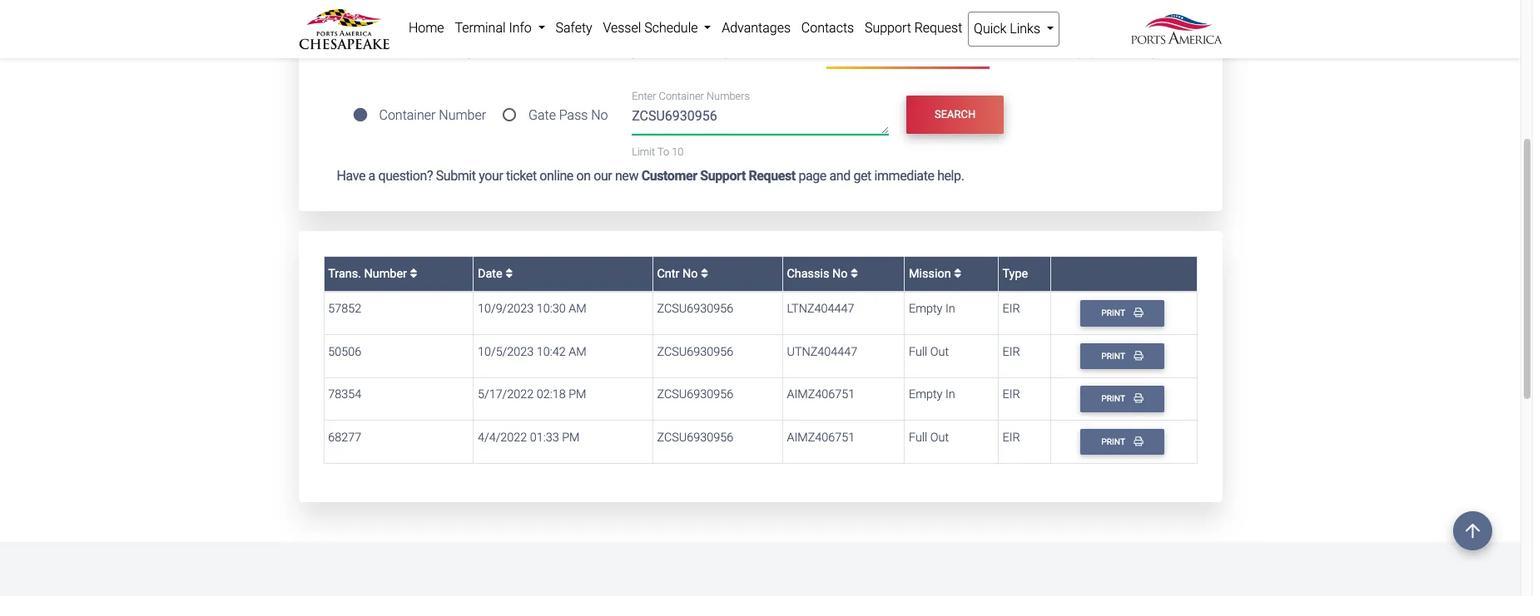 Task type: describe. For each thing, give the bounding box(es) containing it.
gate
[[529, 107, 556, 123]]

trans. number
[[328, 267, 410, 281]]

date
[[478, 267, 505, 281]]

sort image for mission
[[954, 268, 962, 280]]

pm for 5/17/2022 02:18 pm
[[569, 388, 586, 402]]

utnz404447
[[787, 345, 858, 359]]

availability for breakbulk availability
[[578, 43, 638, 59]]

10/9/2023 10:30 am
[[478, 302, 587, 317]]

aimz406751 for full
[[787, 431, 855, 445]]

container availability link
[[337, 36, 500, 67]]

eir reprint
[[847, 43, 909, 59]]

contacts
[[801, 20, 854, 36]]

date link
[[478, 267, 513, 281]]

support request link
[[859, 12, 968, 45]]

search button
[[906, 96, 1004, 134]]

0 horizontal spatial no
[[591, 107, 608, 123]]

contacts link
[[796, 12, 859, 45]]

page
[[799, 168, 826, 184]]

full for utnz404447
[[909, 345, 928, 359]]

eir for 10/9/2023 10:30 am
[[1003, 302, 1020, 317]]

terminal info link
[[449, 12, 550, 45]]

vessel schedule link
[[598, 12, 717, 45]]

1 horizontal spatial support
[[865, 20, 911, 36]]

breakbulk availability link
[[500, 36, 663, 67]]

Enter Container Numbers text field
[[632, 106, 889, 135]]

eir for 10/5/2023 10:42 am
[[1003, 345, 1020, 359]]

10:30
[[537, 302, 566, 317]]

sort image for chassis no
[[851, 268, 858, 280]]

vessel
[[603, 20, 641, 36]]

vessel schedule
[[603, 20, 701, 36]]

aimz406751 for empty
[[787, 388, 855, 402]]

limit
[[632, 145, 655, 158]]

zcsu6930956 for 10/9/2023 10:30 am
[[657, 302, 733, 317]]

print image for 4/4/2022 01:33 pm
[[1134, 437, 1143, 446]]

78354
[[328, 388, 361, 402]]

advantages
[[722, 20, 791, 36]]

equipment/cargo
[[1067, 43, 1164, 59]]

empty in for ltnz404447
[[909, 302, 955, 317]]

reprint
[[868, 43, 909, 59]]

customer support request link
[[641, 168, 796, 184]]

schedule
[[644, 20, 698, 36]]

full for aimz406751
[[909, 431, 928, 445]]

0 horizontal spatial support
[[700, 168, 746, 184]]

cntr no
[[657, 267, 701, 281]]

info
[[509, 20, 532, 36]]

eir for 5/17/2022 02:18 pm
[[1003, 388, 1020, 402]]

have
[[337, 168, 365, 184]]

trans. number link
[[328, 267, 417, 281]]

empty in for aimz406751
[[909, 388, 955, 402]]

print for 10/5/2023 10:42 am
[[1101, 351, 1127, 362]]

numbers
[[707, 90, 750, 103]]

your
[[479, 168, 503, 184]]

go to top image
[[1453, 512, 1492, 551]]

to
[[658, 145, 669, 158]]

print image for 5/17/2022 02:18 pm
[[1134, 394, 1143, 403]]

print for 10/9/2023 10:30 am
[[1101, 308, 1127, 319]]

get
[[854, 168, 871, 184]]

empty for ltnz404447
[[909, 302, 943, 317]]

submit
[[436, 168, 476, 184]]

10/5/2023 10:42 am
[[478, 345, 587, 359]]

4/4/2022
[[478, 431, 527, 445]]

print link for 5/17/2022 02:18 pm
[[1080, 387, 1165, 413]]

safety
[[556, 20, 592, 36]]

02:18
[[537, 388, 566, 402]]

support request
[[865, 20, 962, 36]]

terminal
[[455, 20, 506, 36]]

links
[[1010, 21, 1040, 37]]

1 vertical spatial request
[[749, 168, 796, 184]]

limit to 10
[[632, 145, 684, 158]]

print link for 10/5/2023 10:42 am
[[1080, 344, 1165, 370]]

quick links link
[[968, 12, 1060, 47]]

question?
[[378, 168, 433, 184]]

chassis no
[[787, 267, 851, 281]]

quick
[[974, 21, 1007, 37]]

print image for 10/9/2023 10:30 am
[[1134, 308, 1143, 318]]

in for ltnz404447
[[945, 302, 955, 317]]

10/5/2023
[[478, 345, 534, 359]]

10
[[672, 145, 684, 158]]

gate pass no
[[529, 107, 608, 123]]

cntr
[[657, 267, 680, 281]]

pm for 4/4/2022 01:33 pm
[[562, 431, 580, 445]]

eir reprint link
[[827, 36, 990, 69]]

print for 4/4/2022 01:33 pm
[[1101, 437, 1127, 448]]

quick links
[[974, 21, 1044, 37]]

eir for 4/4/2022 01:33 pm
[[1003, 431, 1020, 445]]

1 vertical spatial container
[[659, 90, 704, 103]]

customer
[[641, 168, 697, 184]]

sort image for date
[[505, 268, 513, 280]]

and
[[829, 168, 851, 184]]

container number
[[379, 107, 486, 123]]

print image
[[1134, 351, 1143, 360]]



Task type: locate. For each thing, give the bounding box(es) containing it.
1 full from the top
[[909, 345, 928, 359]]

full out
[[909, 345, 949, 359], [909, 431, 949, 445]]

print for 5/17/2022 02:18 pm
[[1101, 394, 1127, 405]]

container down home
[[357, 43, 411, 59]]

ticket
[[506, 168, 537, 184]]

support up reprint
[[865, 20, 911, 36]]

10/9/2023
[[478, 302, 534, 317]]

1 vertical spatial out
[[930, 431, 949, 445]]

sort image right the trans.
[[410, 268, 417, 280]]

2 empty from the top
[[909, 388, 943, 402]]

out for utnz404447
[[930, 345, 949, 359]]

1 zcsu6930956 from the top
[[657, 302, 733, 317]]

no right pass
[[591, 107, 608, 123]]

zcsu6930956 for 4/4/2022 01:33 pm
[[657, 431, 733, 445]]

zcsu6930956 for 10/5/2023 10:42 am
[[657, 345, 733, 359]]

am for 10/5/2023 10:42 am
[[569, 345, 587, 359]]

0 horizontal spatial sort image
[[701, 268, 708, 280]]

0 vertical spatial full
[[909, 345, 928, 359]]

mission link
[[909, 267, 962, 281]]

1 vertical spatial print image
[[1134, 394, 1143, 403]]

full out for aimz406751
[[909, 431, 949, 445]]

pm right 01:33
[[562, 431, 580, 445]]

0 vertical spatial am
[[569, 302, 587, 317]]

1 horizontal spatial no
[[682, 267, 698, 281]]

5/17/2022
[[478, 388, 534, 402]]

in for aimz406751
[[945, 388, 955, 402]]

domestic equipment/cargo
[[1010, 43, 1164, 59]]

sort image inside mission link
[[954, 268, 962, 280]]

no right cntr
[[682, 267, 698, 281]]

type
[[1003, 267, 1028, 281]]

sort image for trans. number
[[410, 268, 417, 280]]

booking/edo
[[683, 43, 759, 59]]

5/17/2022 02:18 pm
[[478, 388, 586, 402]]

domestic equipment/cargo link
[[990, 36, 1184, 67]]

full out for utnz404447
[[909, 345, 949, 359]]

sort image inside trans. number "link"
[[410, 268, 417, 280]]

2 out from the top
[[930, 431, 949, 445]]

container for container number
[[379, 107, 436, 123]]

availability down vessel
[[578, 43, 638, 59]]

no right 'chassis'
[[832, 267, 848, 281]]

terminal info
[[455, 20, 535, 36]]

1 horizontal spatial sort image
[[505, 268, 513, 280]]

pm
[[569, 388, 586, 402], [562, 431, 580, 445]]

eir
[[847, 43, 865, 59], [1003, 302, 1020, 317], [1003, 345, 1020, 359], [1003, 388, 1020, 402], [1003, 431, 1020, 445]]

4 zcsu6930956 from the top
[[657, 431, 733, 445]]

container availability
[[357, 43, 473, 59]]

sort image right cntr
[[701, 268, 708, 280]]

0 vertical spatial container
[[357, 43, 411, 59]]

our
[[594, 168, 612, 184]]

sort image inside chassis no link
[[851, 268, 858, 280]]

3 print link from the top
[[1080, 387, 1165, 413]]

0 vertical spatial empty in
[[909, 302, 955, 317]]

advantages link
[[717, 12, 796, 45]]

0 vertical spatial full out
[[909, 345, 949, 359]]

have a question? submit your ticket online on our new customer support request page and get immediate help.
[[337, 168, 964, 184]]

number up the submit
[[439, 107, 486, 123]]

68277
[[328, 431, 361, 445]]

home link
[[403, 12, 449, 45]]

0 vertical spatial support
[[865, 20, 911, 36]]

50506
[[328, 345, 361, 359]]

2 horizontal spatial no
[[832, 267, 848, 281]]

1 vertical spatial full out
[[909, 431, 949, 445]]

am right 10:30
[[569, 302, 587, 317]]

empty for aimz406751
[[909, 388, 943, 402]]

mission
[[909, 267, 954, 281]]

3 zcsu6930956 from the top
[[657, 388, 733, 402]]

2 in from the top
[[945, 388, 955, 402]]

1 vertical spatial empty
[[909, 388, 943, 402]]

number for trans. number
[[364, 267, 407, 281]]

1 horizontal spatial number
[[439, 107, 486, 123]]

1 empty from the top
[[909, 302, 943, 317]]

am
[[569, 302, 587, 317], [569, 345, 587, 359]]

1 am from the top
[[569, 302, 587, 317]]

empty
[[909, 302, 943, 317], [909, 388, 943, 402]]

2 am from the top
[[569, 345, 587, 359]]

1 vertical spatial empty in
[[909, 388, 955, 402]]

1 empty in from the top
[[909, 302, 955, 317]]

home
[[409, 20, 444, 36]]

pass
[[559, 107, 588, 123]]

pm right 02:18
[[569, 388, 586, 402]]

0 horizontal spatial request
[[749, 168, 796, 184]]

out for aimz406751
[[930, 431, 949, 445]]

ltnz404447
[[787, 302, 854, 317]]

0 horizontal spatial availability
[[414, 43, 473, 59]]

2 sort image from the left
[[505, 268, 513, 280]]

57852
[[328, 302, 361, 317]]

print
[[1101, 308, 1127, 319], [1101, 351, 1127, 362], [1101, 394, 1127, 405], [1101, 437, 1127, 448]]

help.
[[937, 168, 964, 184]]

1 in from the top
[[945, 302, 955, 317]]

0 horizontal spatial sort image
[[410, 268, 417, 280]]

1 vertical spatial in
[[945, 388, 955, 402]]

sort image
[[410, 268, 417, 280], [505, 268, 513, 280]]

a
[[368, 168, 375, 184]]

domestic
[[1010, 43, 1064, 59]]

enter
[[632, 90, 656, 103]]

1 horizontal spatial sort image
[[851, 268, 858, 280]]

enter container numbers
[[632, 90, 750, 103]]

0 vertical spatial out
[[930, 345, 949, 359]]

container
[[357, 43, 411, 59], [659, 90, 704, 103], [379, 107, 436, 123]]

2 zcsu6930956 from the top
[[657, 345, 733, 359]]

1 availability from the left
[[414, 43, 473, 59]]

sort image for cntr no
[[701, 268, 708, 280]]

10:42
[[537, 345, 566, 359]]

sort image left the 'type' in the top right of the page
[[954, 268, 962, 280]]

booking/edo link
[[663, 36, 827, 67]]

trans.
[[328, 267, 361, 281]]

0 vertical spatial pm
[[569, 388, 586, 402]]

am right 10:42 at the left of the page
[[569, 345, 587, 359]]

1 vertical spatial aimz406751
[[787, 431, 855, 445]]

2 aimz406751 from the top
[[787, 431, 855, 445]]

support right 'customer' on the top left
[[700, 168, 746, 184]]

0 vertical spatial empty
[[909, 302, 943, 317]]

out
[[930, 345, 949, 359], [930, 431, 949, 445]]

cntr no link
[[657, 267, 708, 281]]

online
[[540, 168, 573, 184]]

2 print link from the top
[[1080, 344, 1165, 370]]

support
[[865, 20, 911, 36], [700, 168, 746, 184]]

0 vertical spatial print image
[[1134, 308, 1143, 318]]

2 full from the top
[[909, 431, 928, 445]]

availability down home
[[414, 43, 473, 59]]

1 horizontal spatial availability
[[578, 43, 638, 59]]

container right enter
[[659, 90, 704, 103]]

safety link
[[550, 12, 598, 45]]

number for container number
[[439, 107, 486, 123]]

4/4/2022 01:33 pm
[[478, 431, 580, 445]]

search
[[935, 109, 976, 121]]

1 vertical spatial support
[[700, 168, 746, 184]]

2 horizontal spatial sort image
[[954, 268, 962, 280]]

breakbulk availability
[[520, 43, 638, 59]]

1 vertical spatial pm
[[562, 431, 580, 445]]

1 print link from the top
[[1080, 301, 1165, 327]]

2 empty in from the top
[[909, 388, 955, 402]]

3 print from the top
[[1101, 394, 1127, 405]]

2 print from the top
[[1101, 351, 1127, 362]]

0 vertical spatial number
[[439, 107, 486, 123]]

request left page
[[749, 168, 796, 184]]

number right the trans.
[[364, 267, 407, 281]]

new
[[615, 168, 638, 184]]

zcsu6930956
[[657, 302, 733, 317], [657, 345, 733, 359], [657, 388, 733, 402], [657, 431, 733, 445]]

1 print image from the top
[[1134, 308, 1143, 318]]

container for container availability
[[357, 43, 411, 59]]

print link
[[1080, 301, 1165, 327], [1080, 344, 1165, 370], [1080, 387, 1165, 413], [1080, 429, 1165, 456]]

container up question?
[[379, 107, 436, 123]]

2 print image from the top
[[1134, 394, 1143, 403]]

zcsu6930956 for 5/17/2022 02:18 pm
[[657, 388, 733, 402]]

request up eir reprint link
[[915, 20, 962, 36]]

1 horizontal spatial request
[[915, 20, 962, 36]]

aimz406751
[[787, 388, 855, 402], [787, 431, 855, 445]]

0 vertical spatial in
[[945, 302, 955, 317]]

breakbulk
[[520, 43, 576, 59]]

1 sort image from the left
[[701, 268, 708, 280]]

sort image up 10/9/2023
[[505, 268, 513, 280]]

3 sort image from the left
[[954, 268, 962, 280]]

2 vertical spatial container
[[379, 107, 436, 123]]

1 vertical spatial full
[[909, 431, 928, 445]]

1 aimz406751 from the top
[[787, 388, 855, 402]]

1 vertical spatial am
[[569, 345, 587, 359]]

full
[[909, 345, 928, 359], [909, 431, 928, 445]]

sort image inside date link
[[505, 268, 513, 280]]

1 sort image from the left
[[410, 268, 417, 280]]

print link for 10/9/2023 10:30 am
[[1080, 301, 1165, 327]]

2 full out from the top
[[909, 431, 949, 445]]

request inside support request link
[[915, 20, 962, 36]]

0 vertical spatial request
[[915, 20, 962, 36]]

availability for container availability
[[414, 43, 473, 59]]

chassis no link
[[787, 267, 858, 281]]

empty in
[[909, 302, 955, 317], [909, 388, 955, 402]]

3 print image from the top
[[1134, 437, 1143, 446]]

0 horizontal spatial number
[[364, 267, 407, 281]]

no for cntr no
[[682, 267, 698, 281]]

am for 10/9/2023 10:30 am
[[569, 302, 587, 317]]

no
[[591, 107, 608, 123], [682, 267, 698, 281], [832, 267, 848, 281]]

0 vertical spatial aimz406751
[[787, 388, 855, 402]]

2 sort image from the left
[[851, 268, 858, 280]]

sort image
[[701, 268, 708, 280], [851, 268, 858, 280], [954, 268, 962, 280]]

no for chassis no
[[832, 267, 848, 281]]

availability
[[414, 43, 473, 59], [578, 43, 638, 59]]

1 print from the top
[[1101, 308, 1127, 319]]

4 print from the top
[[1101, 437, 1127, 448]]

4 print link from the top
[[1080, 429, 1165, 456]]

print link for 4/4/2022 01:33 pm
[[1080, 429, 1165, 456]]

1 vertical spatial number
[[364, 267, 407, 281]]

1 full out from the top
[[909, 345, 949, 359]]

chassis
[[787, 267, 829, 281]]

2 vertical spatial print image
[[1134, 437, 1143, 446]]

print image
[[1134, 308, 1143, 318], [1134, 394, 1143, 403], [1134, 437, 1143, 446]]

on
[[576, 168, 591, 184]]

sort image inside cntr no link
[[701, 268, 708, 280]]

2 availability from the left
[[578, 43, 638, 59]]

sort image right 'chassis'
[[851, 268, 858, 280]]

01:33
[[530, 431, 559, 445]]

1 out from the top
[[930, 345, 949, 359]]

immediate
[[874, 168, 934, 184]]



Task type: vqa. For each thing, say whether or not it's contained in the screenshot.
the left "support"
yes



